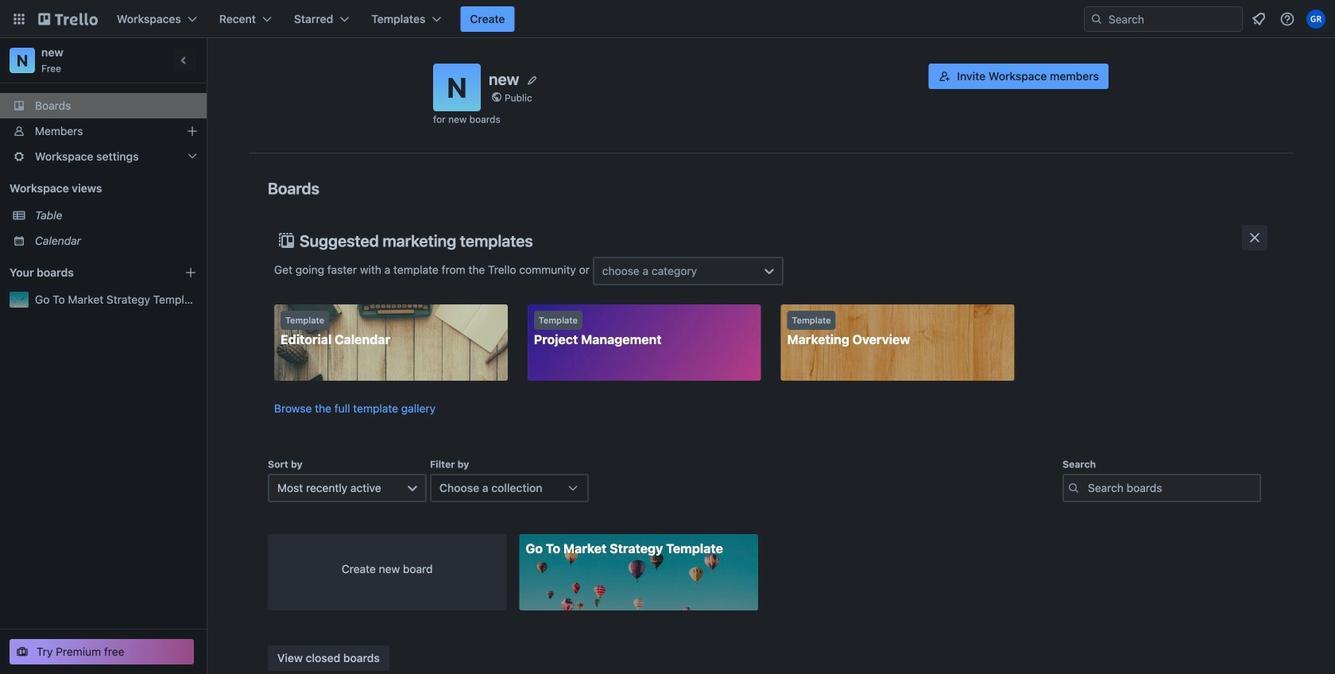 Task type: describe. For each thing, give the bounding box(es) containing it.
add board image
[[184, 266, 197, 279]]

search image
[[1090, 13, 1103, 25]]

greg robinson (gregrobinson96) image
[[1307, 10, 1326, 29]]

workspace navigation collapse icon image
[[173, 49, 196, 72]]

open information menu image
[[1280, 11, 1296, 27]]

Search field
[[1103, 8, 1242, 30]]



Task type: vqa. For each thing, say whether or not it's contained in the screenshot.
Workspace navigation collapse icon
yes



Task type: locate. For each thing, give the bounding box(es) containing it.
your boards with 1 items element
[[10, 263, 161, 282]]

primary element
[[0, 0, 1335, 38]]

0 notifications image
[[1249, 10, 1269, 29]]

Search boards text field
[[1063, 474, 1261, 502]]

back to home image
[[38, 6, 98, 32]]



